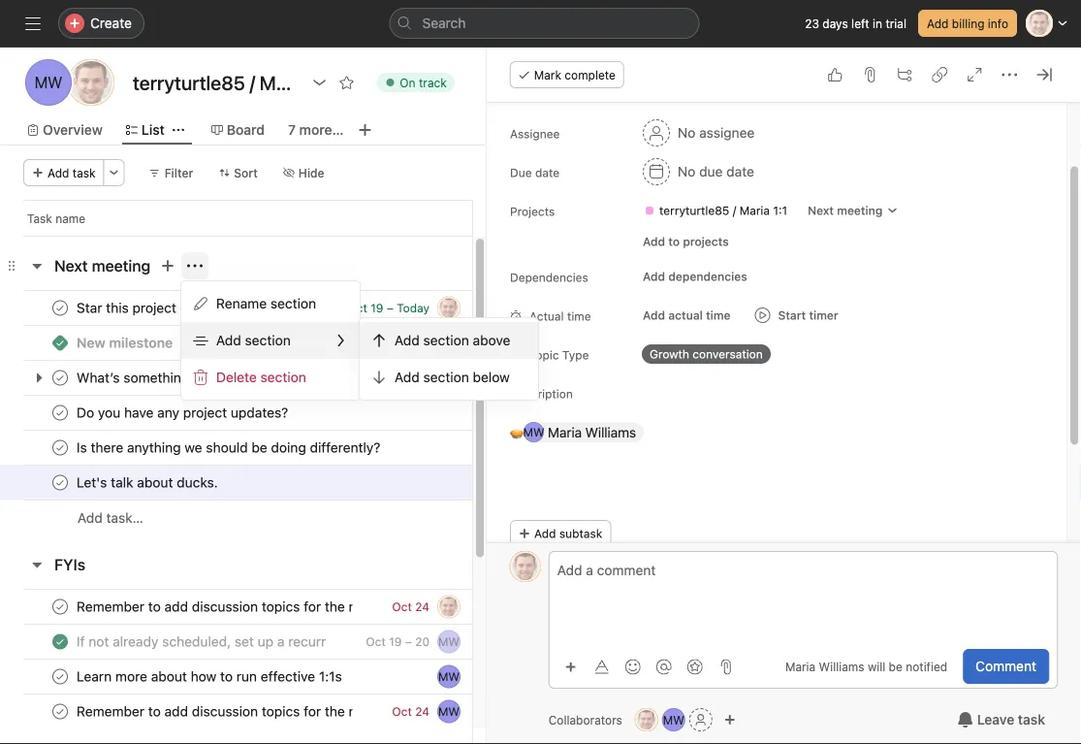 Task type: locate. For each thing, give the bounding box(es) containing it.
oct left 20
[[366, 635, 386, 649]]

mw inside "main content"
[[523, 425, 545, 439]]

completed checkbox for if not already scheduled, set up a recurring 1:1 meeting in your calendar text field
[[49, 630, 72, 653]]

add subtask image
[[897, 67, 913, 82]]

Star this project text field
[[73, 298, 182, 318]]

no inside dropdown button
[[678, 125, 696, 141]]

0 horizontal spatial meeting
[[92, 257, 151, 275]]

completed image inside do you have any project updates? cell
[[49, 401, 72, 424]]

section up add section below
[[424, 332, 469, 348]]

– for 20
[[405, 635, 412, 649]]

next meeting
[[808, 204, 883, 217], [54, 257, 151, 275]]

on
[[400, 76, 416, 89]]

19 inside 'if not already scheduled, set up a recurring 1:1 meeting in your calendar' cell
[[389, 635, 402, 649]]

create button
[[58, 8, 145, 39]]

add task… button
[[78, 507, 143, 529]]

completed image for the let's talk about ducks. text box
[[49, 471, 72, 494]]

1 horizontal spatial meeting
[[837, 204, 883, 217]]

4 completed checkbox from the top
[[49, 665, 72, 688]]

section up add section menu item
[[271, 295, 316, 311]]

completed checkbox inside remember to add discussion topics for the next meeting cell
[[49, 700, 72, 723]]

close details image
[[1037, 67, 1053, 82]]

1 vertical spatial williams
[[819, 660, 865, 674]]

add section
[[216, 332, 291, 348]]

toolbar inside let's talk about ducks. dialog
[[558, 652, 740, 681]]

oct left today
[[348, 301, 368, 315]]

7 more… button
[[288, 119, 344, 141]]

board
[[227, 122, 265, 138]]

0 horizontal spatial williams
[[585, 424, 636, 440]]

section down rename section
[[245, 332, 291, 348]]

2 completed image from the top
[[49, 595, 72, 618]]

1 vertical spatial task
[[1019, 712, 1046, 728]]

completed checkbox up completed milestone checkbox
[[49, 296, 72, 320]]

completed image inside 'is there anything we should be doing differently?' cell
[[49, 436, 72, 459]]

add inside row
[[78, 510, 103, 526]]

add left billing
[[927, 16, 949, 30]]

3 completed image from the top
[[49, 401, 72, 424]]

oct
[[348, 301, 368, 315], [392, 600, 412, 614], [366, 635, 386, 649], [392, 705, 412, 718]]

completed image inside 'if not already scheduled, set up a recurring 1:1 meeting in your calendar' cell
[[49, 630, 72, 653]]

maria right /
[[740, 204, 770, 217]]

Remember to add discussion topics for the next meeting text field
[[73, 702, 353, 721]]

add to projects button
[[634, 228, 738, 255]]

0 vertical spatial task
[[73, 166, 96, 179]]

attachments: add a file to this task, let's talk about ducks. image
[[862, 67, 878, 82]]

0 horizontal spatial date
[[535, 166, 560, 179]]

main content
[[487, 9, 1067, 688]]

0 vertical spatial next meeting
[[808, 204, 883, 217]]

filter button
[[140, 159, 202, 186]]

19
[[371, 301, 384, 315], [389, 635, 402, 649]]

1 vertical spatial next
[[54, 257, 88, 275]]

–
[[387, 301, 394, 315], [405, 635, 412, 649]]

0 vertical spatial maria
[[740, 204, 770, 217]]

delete
[[216, 369, 257, 385]]

1 horizontal spatial time
[[706, 308, 731, 322]]

0 vertical spatial remember to add discussion topics for the next meeting cell
[[0, 589, 473, 625]]

0 vertical spatial completed image
[[49, 436, 72, 459]]

1 horizontal spatial task
[[1019, 712, 1046, 728]]

0 vertical spatial williams
[[585, 424, 636, 440]]

remember to add discussion topics for the next meeting cell
[[0, 589, 473, 625], [0, 694, 473, 730]]

completed checkbox inside let's talk about ducks. cell
[[49, 471, 72, 494]]

description
[[510, 387, 573, 401]]

Do you have any project updates? text field
[[73, 403, 294, 422]]

sort button
[[210, 159, 267, 186]]

add left "to"
[[643, 235, 665, 248]]

2 vertical spatial maria
[[786, 660, 816, 674]]

1 no from the top
[[678, 125, 696, 141]]

tt button
[[438, 296, 461, 320], [510, 551, 541, 582], [438, 595, 461, 618], [635, 708, 659, 731]]

3 completed checkbox from the top
[[49, 471, 72, 494]]

0 vertical spatial next
[[808, 204, 834, 217]]

remember to add discussion topics for the next meeting cell up if not already scheduled, set up a recurring 1:1 meeting in your calendar text field
[[0, 589, 473, 625]]

add billing info button
[[919, 10, 1018, 37]]

3 completed checkbox from the top
[[49, 630, 72, 653]]

below
[[473, 369, 510, 385]]

completed image
[[49, 296, 72, 320], [49, 366, 72, 390], [49, 401, 72, 424], [49, 471, 72, 494], [49, 630, 72, 653], [49, 665, 72, 688], [49, 700, 72, 723]]

add for add dependencies
[[643, 270, 665, 283]]

1 vertical spatial next meeting
[[54, 257, 151, 275]]

oct 24 down 20
[[392, 705, 430, 718]]

19 for – today
[[371, 301, 384, 315]]

no assignee
[[678, 125, 755, 141]]

section up move tasks between sections image
[[424, 369, 469, 385]]

completed image inside remember to add discussion topics for the next meeting cell
[[49, 595, 72, 618]]

0 vertical spatial –
[[387, 301, 394, 315]]

task left more actions image
[[73, 166, 96, 179]]

assignee
[[510, 127, 560, 141]]

4 completed image from the top
[[49, 471, 72, 494]]

24 down 20
[[415, 705, 430, 718]]

section for add section above
[[424, 332, 469, 348]]

more section actions image
[[187, 258, 203, 274]]

1 vertical spatial remember to add discussion topics for the next meeting cell
[[0, 694, 473, 730]]

start timer
[[778, 308, 839, 322]]

completed image inside let's talk about ducks. cell
[[49, 471, 72, 494]]

– left 20
[[405, 635, 412, 649]]

add dependencies
[[643, 270, 747, 283]]

if not already scheduled, set up a recurring 1:1 meeting in your calendar cell
[[0, 624, 473, 660]]

section down add section menu item
[[261, 369, 306, 385]]

add tab image
[[357, 122, 373, 138]]

add left subtask
[[534, 527, 556, 540]]

mark complete
[[534, 68, 616, 81]]

0 horizontal spatial maria
[[548, 424, 582, 440]]

add for add section below
[[395, 369, 420, 385]]

oct 24 up 20
[[392, 600, 430, 614]]

0 horizontal spatial task
[[73, 166, 96, 179]]

meeting
[[837, 204, 883, 217], [92, 257, 151, 275]]

williams for maria williams will be notified
[[819, 660, 865, 674]]

7 completed image from the top
[[49, 700, 72, 723]]

– left today
[[387, 301, 394, 315]]

2 completed checkbox from the top
[[49, 401, 72, 424]]

1 24 from the top
[[415, 600, 430, 614]]

tt inside remember to add discussion topics for the next meeting cell
[[442, 600, 457, 614]]

completed image inside remember to add discussion topics for the next meeting cell
[[49, 700, 72, 723]]

1 vertical spatial no
[[678, 163, 696, 179]]

rename section
[[216, 295, 316, 311]]

add down star this project cell
[[216, 332, 241, 348]]

0 vertical spatial 19
[[371, 301, 384, 315]]

mw button
[[438, 630, 461, 653], [438, 665, 461, 688], [438, 700, 461, 723], [662, 708, 686, 731]]

19 left today
[[371, 301, 384, 315]]

2 no from the top
[[678, 163, 696, 179]]

in
[[873, 16, 883, 30]]

formatting image
[[594, 659, 610, 675]]

next right collapse task list for this section icon
[[54, 257, 88, 275]]

completed checkbox up fyis button
[[49, 471, 72, 494]]

add subtask
[[534, 527, 602, 540]]

tab actions image
[[172, 124, 184, 136]]

Completed checkbox
[[49, 366, 72, 390], [49, 436, 72, 459], [49, 630, 72, 653], [49, 665, 72, 688], [49, 700, 72, 723]]

mw inside remember to add discussion topics for the next meeting cell
[[438, 705, 460, 718]]

completed checkbox inside 'what's something that was harder than expected?' cell
[[49, 366, 72, 390]]

add or remove collaborators image
[[725, 714, 736, 726]]

5 completed checkbox from the top
[[49, 700, 72, 723]]

days
[[823, 16, 849, 30]]

task right leave
[[1019, 712, 1046, 728]]

task name
[[27, 211, 85, 225]]

move tasks between sections image
[[441, 407, 453, 419]]

add subtask button
[[510, 520, 611, 547]]

expand sidebar image
[[25, 16, 41, 31]]

next meeting right 1:1
[[808, 204, 883, 217]]

next inside dropdown button
[[808, 204, 834, 217]]

mark
[[534, 68, 562, 81]]

task
[[73, 166, 96, 179], [1019, 712, 1046, 728]]

24 up 20
[[415, 600, 430, 614]]

0 horizontal spatial 19
[[371, 301, 384, 315]]

1 completed checkbox from the top
[[49, 296, 72, 320]]

19 inside star this project cell
[[371, 301, 384, 315]]

add down the 'add to projects' button
[[643, 270, 665, 283]]

mw
[[35, 73, 62, 92], [523, 425, 545, 439], [438, 635, 460, 649], [438, 670, 460, 683], [438, 705, 460, 718], [663, 713, 685, 727]]

no left the assignee
[[678, 125, 696, 141]]

1 vertical spatial maria
[[548, 424, 582, 440]]

completed image inside learn more about how to run effective 1:1s cell
[[49, 665, 72, 688]]

no inside 'dropdown button'
[[678, 163, 696, 179]]

23 days left in trial
[[805, 16, 907, 30]]

New milestone text field
[[73, 333, 179, 353]]

1 vertical spatial 19
[[389, 635, 402, 649]]

completed checkbox inside remember to add discussion topics for the next meeting cell
[[49, 595, 72, 618]]

tt button inside star this project cell
[[438, 296, 461, 320]]

to
[[668, 235, 680, 248]]

main content inside let's talk about ducks. dialog
[[487, 9, 1067, 688]]

/
[[733, 204, 736, 217]]

completed checkbox inside do you have any project updates? cell
[[49, 401, 72, 424]]

row
[[23, 235, 472, 237], [0, 290, 544, 326], [0, 325, 544, 361], [0, 395, 544, 431], [0, 430, 544, 466], [0, 465, 544, 501], [0, 589, 544, 625], [0, 624, 544, 660], [0, 694, 544, 730]]

add actual time button
[[634, 302, 739, 329]]

overview
[[43, 122, 103, 138]]

Let's talk about ducks. text field
[[73, 473, 224, 492]]

add down today
[[395, 332, 420, 348]]

section for delete section
[[261, 369, 306, 385]]

add down add section above menu item
[[395, 369, 420, 385]]

next meeting button
[[54, 248, 151, 283]]

section for rename section
[[271, 295, 316, 311]]

start timer button
[[747, 302, 846, 329]]

left
[[852, 16, 870, 30]]

0 vertical spatial meeting
[[837, 204, 883, 217]]

4 completed checkbox from the top
[[49, 595, 72, 618]]

1 horizontal spatial 19
[[389, 635, 402, 649]]

no for no assignee
[[678, 125, 696, 141]]

above
[[473, 332, 511, 348]]

oct inside star this project cell
[[348, 301, 368, 315]]

task inside add task button
[[73, 166, 96, 179]]

20
[[415, 635, 430, 649]]

24
[[415, 600, 430, 614], [415, 705, 430, 718]]

meeting up the star this project 'text box'
[[92, 257, 151, 275]]

1 horizontal spatial –
[[405, 635, 412, 649]]

19 left 20
[[389, 635, 402, 649]]

dependencies
[[510, 271, 588, 284]]

section for add section
[[245, 332, 291, 348]]

williams down type
[[585, 424, 636, 440]]

2 completed image from the top
[[49, 366, 72, 390]]

Completed checkbox
[[49, 296, 72, 320], [49, 401, 72, 424], [49, 471, 72, 494], [49, 595, 72, 618]]

add to projects
[[643, 235, 729, 248]]

next meeting up the star this project 'text box'
[[54, 257, 151, 275]]

show options image
[[312, 75, 327, 90]]

header next meeting tree grid
[[0, 290, 544, 536]]

0 horizontal spatial –
[[387, 301, 394, 315]]

0 horizontal spatial time
[[567, 309, 591, 323]]

add inside dropdown button
[[643, 308, 665, 322]]

next right 1:1
[[808, 204, 834, 217]]

completed checkbox inside learn more about how to run effective 1:1s cell
[[49, 665, 72, 688]]

tt inside star this project cell
[[442, 301, 457, 315]]

5 completed image from the top
[[49, 630, 72, 653]]

name
[[55, 211, 85, 225]]

date inside 'dropdown button'
[[727, 163, 754, 179]]

1 completed checkbox from the top
[[49, 366, 72, 390]]

date
[[727, 163, 754, 179], [535, 166, 560, 179]]

maria for maria williams will be notified
[[786, 660, 816, 674]]

0 horizontal spatial next
[[54, 257, 88, 275]]

no
[[678, 125, 696, 141], [678, 163, 696, 179]]

19 for – 20
[[389, 635, 402, 649]]

completed checkbox for remember to add discussion topics for the next meeting text box
[[49, 595, 72, 618]]

– inside 'if not already scheduled, set up a recurring 1:1 meeting in your calendar' cell
[[405, 635, 412, 649]]

fyis button
[[54, 547, 85, 582]]

1 vertical spatial oct 24
[[392, 705, 430, 718]]

copy task link image
[[932, 67, 948, 82]]

6 completed image from the top
[[49, 665, 72, 688]]

1 completed image from the top
[[49, 296, 72, 320]]

do you have any project updates? cell
[[0, 395, 473, 431]]

no left due
[[678, 163, 696, 179]]

track
[[419, 76, 447, 89]]

1 vertical spatial 24
[[415, 705, 430, 718]]

1 horizontal spatial maria
[[740, 204, 770, 217]]

1 oct 24 from the top
[[392, 600, 430, 614]]

add for add section
[[216, 332, 241, 348]]

maria down description
[[548, 424, 582, 440]]

remember to add discussion topics for the next meeting cell down learn more about how to run effective 1:1s text box
[[0, 694, 473, 730]]

terryturtle85 / maria 1:1
[[659, 204, 788, 217]]

billing
[[952, 16, 985, 30]]

growth conversation button
[[634, 341, 798, 368]]

mw button inside learn more about how to run effective 1:1s cell
[[438, 665, 461, 688]]

completed checkbox inside 'if not already scheduled, set up a recurring 1:1 meeting in your calendar' cell
[[49, 630, 72, 653]]

2 24 from the top
[[415, 705, 430, 718]]

completed image inside star this project cell
[[49, 296, 72, 320]]

completed image for the star this project 'text box'
[[49, 296, 72, 320]]

meeting inside next meeting button
[[92, 257, 151, 275]]

maria right attach a file or paste an image
[[786, 660, 816, 674]]

oct inside 'if not already scheduled, set up a recurring 1:1 meeting in your calendar' cell
[[366, 635, 386, 649]]

add for add billing info
[[927, 16, 949, 30]]

oct up oct 19 – 20
[[392, 600, 412, 614]]

oct 19 – 20
[[366, 635, 430, 649]]

comment button
[[963, 649, 1050, 684]]

add for add actual time
[[643, 308, 665, 322]]

add down overview link on the top of the page
[[48, 166, 69, 179]]

None text field
[[128, 65, 302, 100]]

toolbar
[[558, 652, 740, 681]]

tt
[[82, 73, 101, 92], [442, 301, 457, 315], [518, 560, 533, 573], [442, 600, 457, 614], [640, 713, 654, 727]]

0 vertical spatial 24
[[415, 600, 430, 614]]

completed checkbox inside 'is there anything we should be doing differently?' cell
[[49, 436, 72, 459]]

conversation
[[693, 347, 763, 361]]

0 horizontal spatial next meeting
[[54, 257, 151, 275]]

1 vertical spatial completed image
[[49, 595, 72, 618]]

1 vertical spatial –
[[405, 635, 412, 649]]

maria
[[740, 204, 770, 217], [548, 424, 582, 440], [786, 660, 816, 674]]

add left task…
[[78, 510, 103, 526]]

on track button
[[368, 69, 463, 96]]

main content containing no assignee
[[487, 9, 1067, 688]]

1 horizontal spatial next meeting
[[808, 204, 883, 217]]

collapse task list for this section image
[[29, 557, 45, 572]]

completed image
[[49, 436, 72, 459], [49, 595, 72, 618]]

oct 24 for mw
[[392, 705, 430, 718]]

next meeting inside dropdown button
[[808, 204, 883, 217]]

be
[[889, 660, 903, 674]]

task inside leave task button
[[1019, 712, 1046, 728]]

williams left will
[[819, 660, 865, 674]]

0 vertical spatial oct 24
[[392, 600, 430, 614]]

1 horizontal spatial date
[[727, 163, 754, 179]]

next meeting button
[[799, 197, 907, 224]]

– inside star this project cell
[[387, 301, 394, 315]]

completed checkbox down fyis
[[49, 595, 72, 618]]

2 horizontal spatial maria
[[786, 660, 816, 674]]

completed image for remember to add discussion topics for the next meeting text field
[[49, 700, 72, 723]]

add for add task
[[48, 166, 69, 179]]

will
[[868, 660, 886, 674]]

0 vertical spatial no
[[678, 125, 696, 141]]

1 vertical spatial meeting
[[92, 257, 151, 275]]

williams
[[585, 424, 636, 440], [819, 660, 865, 674]]

completed checkbox for do you have any project updates? text box
[[49, 401, 72, 424]]

info
[[988, 16, 1009, 30]]

oct down oct 19 – 20
[[392, 705, 412, 718]]

Is there anything we should be doing differently? text field
[[73, 438, 386, 457]]

completed checkbox inside star this project cell
[[49, 296, 72, 320]]

2 oct 24 from the top
[[392, 705, 430, 718]]

2 completed checkbox from the top
[[49, 436, 72, 459]]

1 horizontal spatial next
[[808, 204, 834, 217]]

add section menu item
[[181, 322, 360, 359]]

1 horizontal spatial williams
[[819, 660, 865, 674]]

task for add task
[[73, 166, 96, 179]]

meeting right 1:1
[[837, 204, 883, 217]]

1 completed image from the top
[[49, 436, 72, 459]]

add left actual
[[643, 308, 665, 322]]

completed checkbox down completed milestone icon
[[49, 401, 72, 424]]

oct 24
[[392, 600, 430, 614], [392, 705, 430, 718]]



Task type: describe. For each thing, give the bounding box(es) containing it.
oct 19 – today
[[348, 301, 430, 315]]

emoji image
[[625, 659, 641, 675]]

add for add to projects
[[643, 235, 665, 248]]

add section above menu item
[[360, 322, 538, 359]]

hide
[[299, 166, 325, 179]]

🥧
[[510, 424, 524, 440]]

what's something that was harder than expected? cell
[[0, 360, 473, 396]]

terryturtle85 / maria 1:1 link
[[636, 201, 795, 220]]

due date
[[510, 166, 560, 179]]

completed checkbox for the star this project 'text box'
[[49, 296, 72, 320]]

completed image for remember to add discussion topics for the next meeting text box
[[49, 595, 72, 618]]

appreciations image
[[688, 659, 703, 675]]

next inside button
[[54, 257, 88, 275]]

growth
[[650, 347, 689, 361]]

Remember to add discussion topics for the next meeting text field
[[73, 597, 353, 617]]

add task… row
[[0, 500, 544, 536]]

due
[[699, 163, 723, 179]]

at mention image
[[657, 659, 672, 675]]

no due date
[[678, 163, 754, 179]]

completed checkbox for remember to add discussion topics for the next meeting text field
[[49, 700, 72, 723]]

no for no due date
[[678, 163, 696, 179]]

topic type
[[529, 348, 589, 362]]

mw inside 'if not already scheduled, set up a recurring 1:1 meeting in your calendar' cell
[[438, 635, 460, 649]]

due
[[510, 166, 532, 179]]

24 for mw
[[415, 705, 430, 718]]

add for add task…
[[78, 510, 103, 526]]

list link
[[126, 119, 165, 141]]

add task
[[48, 166, 96, 179]]

23
[[805, 16, 820, 30]]

mw button inside 'if not already scheduled, set up a recurring 1:1 meeting in your calendar' cell
[[438, 630, 461, 653]]

mark complete button
[[510, 61, 625, 88]]

expand subtask list for the task what's something that was harder than expected? image
[[31, 370, 47, 386]]

list
[[141, 122, 165, 138]]

task
[[27, 211, 52, 225]]

task name row
[[0, 200, 544, 236]]

7
[[288, 122, 296, 138]]

leave task
[[978, 712, 1046, 728]]

actual
[[668, 308, 703, 322]]

add a task to this section image
[[160, 258, 176, 274]]

williams for maria williams
[[585, 424, 636, 440]]

dependencies
[[668, 270, 747, 283]]

Learn more about how to run effective 1:1s text field
[[73, 667, 348, 686]]

projects
[[683, 235, 729, 248]]

growth conversation
[[650, 347, 763, 361]]

If not already scheduled, set up a recurring 1:1 meeting in your calendar text field
[[73, 632, 327, 651]]

add section above
[[395, 332, 511, 348]]

completed image for is there anything we should be doing differently? text box
[[49, 436, 72, 459]]

is there anything we should be doing differently? cell
[[0, 430, 473, 466]]

search
[[422, 15, 466, 31]]

notified
[[906, 660, 948, 674]]

filter
[[165, 166, 193, 179]]

– for today
[[387, 301, 394, 315]]

star this project cell
[[0, 290, 473, 326]]

time inside dropdown button
[[706, 308, 731, 322]]

header fyis tree grid
[[0, 589, 544, 744]]

projects
[[510, 205, 555, 218]]

completed image inside 'what's something that was harder than expected?' cell
[[49, 366, 72, 390]]

maria williams will be notified
[[786, 660, 948, 674]]

sort
[[234, 166, 258, 179]]

task…
[[106, 510, 143, 526]]

24 for tt
[[415, 600, 430, 614]]

rename
[[216, 295, 267, 311]]

oct 24 for tt
[[392, 600, 430, 614]]

add task…
[[78, 510, 143, 526]]

What's something that was harder than expected? text field
[[73, 368, 253, 388]]

insert an object image
[[565, 661, 577, 673]]

topic
[[529, 348, 559, 362]]

maria for maria williams
[[548, 424, 582, 440]]

start
[[778, 308, 806, 322]]

more…
[[299, 122, 344, 138]]

completed image for do you have any project updates? text box
[[49, 401, 72, 424]]

actual
[[529, 309, 564, 323]]

completed image for learn more about how to run effective 1:1s text box
[[49, 665, 72, 688]]

tt button inside remember to add discussion topics for the next meeting cell
[[438, 595, 461, 618]]

board link
[[211, 119, 265, 141]]

completed image for if not already scheduled, set up a recurring 1:1 meeting in your calendar text field
[[49, 630, 72, 653]]

2 remember to add discussion topics for the next meeting cell from the top
[[0, 694, 473, 730]]

let's talk about ducks. dialog
[[487, 9, 1082, 744]]

assignee
[[699, 125, 755, 141]]

add dependencies button
[[634, 263, 756, 290]]

hide button
[[274, 159, 333, 186]]

full screen image
[[967, 67, 983, 82]]

leave task button
[[946, 702, 1058, 737]]

add for add section above
[[395, 332, 420, 348]]

Completed milestone checkbox
[[52, 335, 68, 351]]

complete
[[565, 68, 616, 81]]

add to starred image
[[339, 75, 354, 90]]

comment
[[976, 658, 1037, 674]]

on track
[[400, 76, 447, 89]]

task for leave task
[[1019, 712, 1046, 728]]

add billing info
[[927, 16, 1009, 30]]

attach a file or paste an image image
[[719, 659, 734, 675]]

section for add section below
[[424, 369, 469, 385]]

meeting inside next meeting dropdown button
[[837, 204, 883, 217]]

actual time
[[529, 309, 591, 323]]

0 likes. click to like this task image
[[828, 67, 843, 82]]

fyis
[[54, 555, 85, 574]]

let's talk about ducks. cell
[[0, 465, 473, 501]]

learn more about how to run effective 1:1s cell
[[0, 659, 473, 695]]

mw row
[[0, 659, 544, 695]]

more actions image
[[108, 167, 120, 179]]

new milestone cell
[[0, 325, 473, 361]]

overview link
[[27, 119, 103, 141]]

delete section
[[216, 369, 306, 385]]

add task button
[[23, 159, 104, 186]]

completed checkbox for learn more about how to run effective 1:1s text box
[[49, 665, 72, 688]]

collapse task list for this section image
[[29, 258, 45, 274]]

add actual time
[[643, 308, 731, 322]]

no assignee button
[[634, 115, 764, 150]]

terryturtle85
[[659, 204, 730, 217]]

completed checkbox for the let's talk about ducks. text box
[[49, 471, 72, 494]]

completed milestone image
[[52, 335, 68, 351]]

no due date button
[[634, 154, 763, 189]]

more actions for this task image
[[1002, 67, 1018, 82]]

7 more…
[[288, 122, 344, 138]]

add for add subtask
[[534, 527, 556, 540]]

add section below
[[395, 369, 510, 385]]

maria williams link
[[548, 424, 636, 440]]

mw inside learn more about how to run effective 1:1s cell
[[438, 670, 460, 683]]

subtask
[[559, 527, 602, 540]]

collaborators
[[549, 713, 623, 727]]

completed checkbox for is there anything we should be doing differently? text box
[[49, 436, 72, 459]]

timer
[[809, 308, 839, 322]]

trial
[[886, 16, 907, 30]]

leave
[[978, 712, 1015, 728]]

1 remember to add discussion topics for the next meeting cell from the top
[[0, 589, 473, 625]]

today
[[397, 301, 430, 315]]

create
[[90, 15, 132, 31]]

search list box
[[390, 8, 700, 39]]



Task type: vqa. For each thing, say whether or not it's contained in the screenshot.
Add parent goal icon
no



